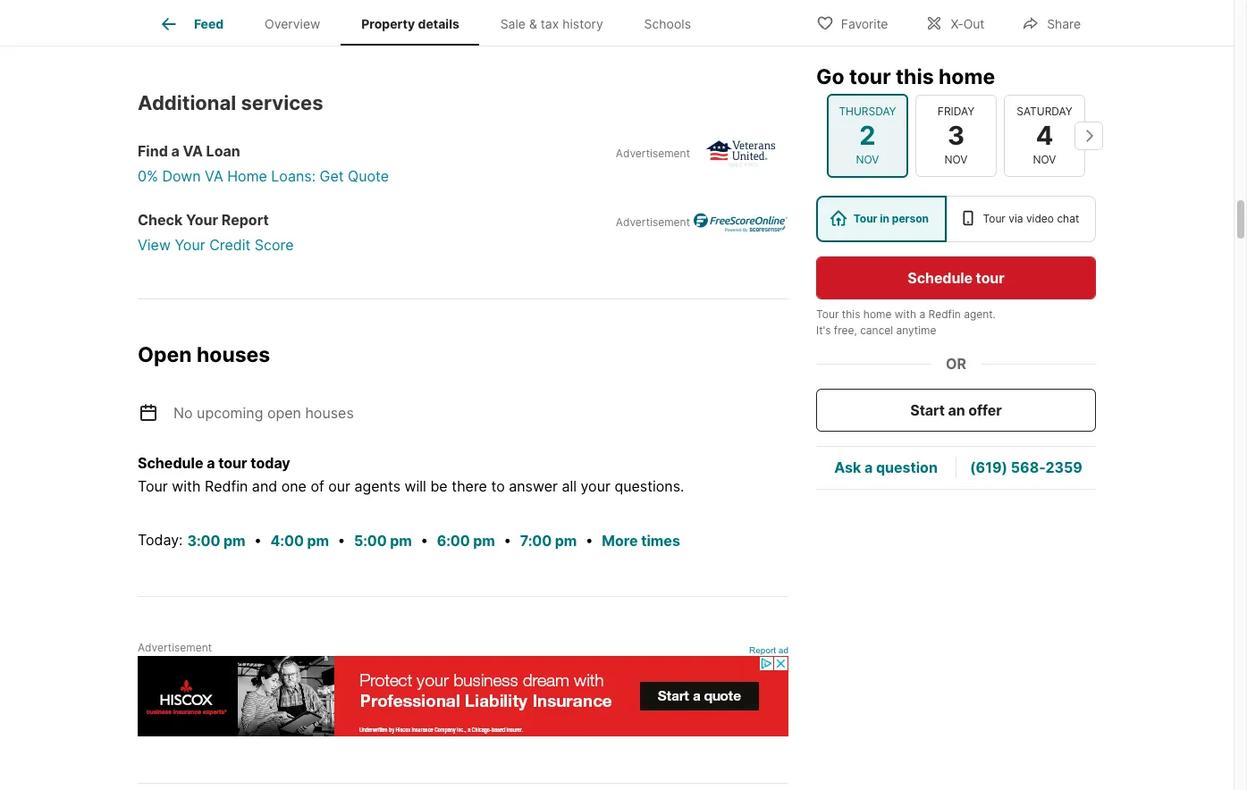 Task type: locate. For each thing, give the bounding box(es) containing it.
1 vertical spatial schedule
[[138, 454, 203, 472]]

additional
[[138, 91, 236, 114]]

pm right 3:00
[[224, 532, 245, 550]]

x-out
[[951, 16, 985, 31]]

3 nov from the left
[[1033, 153, 1056, 166]]

there
[[452, 477, 487, 495]]

houses right open
[[305, 404, 354, 422]]

3:00
[[187, 532, 220, 550]]

1 vertical spatial redfin
[[205, 477, 248, 495]]

your right view
[[175, 236, 205, 254]]

pm right 5:00
[[390, 532, 412, 550]]

tour left today
[[218, 454, 247, 472]]

nov inside thursday 2 nov
[[856, 153, 879, 166]]

redfin
[[929, 308, 961, 321], [205, 477, 248, 495]]

thursday 2 nov
[[839, 104, 896, 166]]

1 vertical spatial with
[[172, 477, 201, 495]]

pm
[[224, 532, 245, 550], [307, 532, 329, 550], [390, 532, 412, 550], [473, 532, 495, 550], [555, 532, 577, 550]]

tour in person option
[[816, 196, 947, 242]]

tour up "it's"
[[816, 308, 839, 321]]

your
[[581, 477, 611, 495]]

tour via video chat option
[[947, 196, 1096, 242]]

a right find
[[171, 142, 180, 160]]

quote
[[348, 167, 389, 185]]

nov inside friday 3 nov
[[945, 153, 968, 166]]

1 vertical spatial home
[[864, 308, 892, 321]]

report ad
[[749, 646, 789, 656]]

schedule inside schedule a tour today tour with redfin and one of our agents will be there to answer all your questions.
[[138, 454, 203, 472]]

pm right 7:00
[[555, 532, 577, 550]]

saturday 4 nov
[[1017, 104, 1073, 166]]

this inside tour this home with a redfin agent. it's free, cancel anytime
[[842, 308, 861, 321]]

2 pm from the left
[[307, 532, 329, 550]]

1 horizontal spatial home
[[939, 64, 995, 89]]

agent.
[[964, 308, 996, 321]]

tour in person
[[854, 212, 929, 225]]

7:00
[[520, 532, 552, 550]]

0 vertical spatial tour
[[849, 64, 891, 89]]

3 pm from the left
[[390, 532, 412, 550]]

schedule down no
[[138, 454, 203, 472]]

list box
[[816, 196, 1096, 242]]

nov for 2
[[856, 153, 879, 166]]

report left ad
[[749, 646, 776, 656]]

your up credit
[[186, 211, 218, 229]]

0 horizontal spatial this
[[842, 308, 861, 321]]

5:00
[[354, 532, 387, 550]]

• left 5:00
[[337, 531, 345, 549]]

• left 'more'
[[585, 531, 594, 549]]

0 horizontal spatial schedule
[[138, 454, 203, 472]]

go
[[816, 64, 845, 89]]

• left 7:00
[[504, 531, 512, 549]]

pm right 6:00
[[473, 532, 495, 550]]

pm right 4:00 at the left bottom
[[307, 532, 329, 550]]

0 vertical spatial this
[[896, 64, 934, 89]]

find
[[138, 142, 168, 160]]

1 vertical spatial tour
[[976, 269, 1005, 287]]

a inside the 'find a va loan 0% down va home loans: get quote'
[[171, 142, 180, 160]]

details
[[418, 16, 459, 32]]

your
[[186, 211, 218, 229], [175, 236, 205, 254]]

schedule a tour today tour with redfin and one of our agents will be there to answer all your questions.
[[138, 454, 684, 495]]

tour for schedule
[[976, 269, 1005, 287]]

ask a question
[[834, 459, 938, 477]]

• left 4:00 at the left bottom
[[254, 531, 262, 549]]

ask a question link
[[834, 459, 938, 477]]

1 nov from the left
[[856, 153, 879, 166]]

None button
[[827, 94, 908, 178], [916, 95, 997, 177], [1004, 95, 1085, 177], [827, 94, 908, 178], [916, 95, 997, 177], [1004, 95, 1085, 177]]

0 horizontal spatial houses
[[197, 342, 270, 367]]

additional services
[[138, 91, 323, 114]]

2 horizontal spatial tour
[[976, 269, 1005, 287]]

1 vertical spatial report
[[749, 646, 776, 656]]

• left 6:00
[[420, 531, 428, 549]]

4 pm from the left
[[473, 532, 495, 550]]

0 horizontal spatial tour
[[218, 454, 247, 472]]

tab list containing feed
[[138, 0, 726, 46]]

home up the cancel
[[864, 308, 892, 321]]

view
[[138, 236, 171, 254]]

0 horizontal spatial redfin
[[205, 477, 248, 495]]

our
[[328, 477, 351, 495]]

cancel
[[860, 324, 893, 337]]

tab list
[[138, 0, 726, 46]]

sale
[[500, 16, 526, 32]]

report up credit
[[222, 211, 269, 229]]

advertisement
[[616, 147, 690, 160], [616, 215, 690, 229], [138, 641, 212, 655]]

a
[[171, 142, 180, 160], [919, 308, 926, 321], [207, 454, 215, 472], [864, 459, 873, 477]]

1 horizontal spatial report
[[749, 646, 776, 656]]

ad
[[779, 646, 789, 656]]

offer
[[968, 401, 1002, 419]]

5:00 pm button
[[353, 530, 413, 553]]

no
[[173, 404, 193, 422]]

va up down on the top
[[183, 142, 203, 160]]

1 horizontal spatial nov
[[945, 153, 968, 166]]

with
[[895, 308, 916, 321], [172, 477, 201, 495]]

1 horizontal spatial schedule
[[908, 269, 973, 287]]

schedule
[[908, 269, 973, 287], [138, 454, 203, 472]]

loan
[[206, 142, 240, 160]]

this up free, at the right of page
[[842, 308, 861, 321]]

tour up agent.
[[976, 269, 1005, 287]]

a right ask at the bottom of page
[[864, 459, 873, 477]]

va down loan
[[205, 167, 223, 185]]

go tour this home
[[816, 64, 995, 89]]

chat
[[1057, 212, 1079, 225]]

with up 3:00
[[172, 477, 201, 495]]

0 vertical spatial redfin
[[929, 308, 961, 321]]

a inside tour this home with a redfin agent. it's free, cancel anytime
[[919, 308, 926, 321]]

nov inside saturday 4 nov
[[1033, 153, 1056, 166]]

a up anytime
[[919, 308, 926, 321]]

&
[[529, 16, 537, 32]]

2 nov from the left
[[945, 153, 968, 166]]

0 horizontal spatial nov
[[856, 153, 879, 166]]

sale & tax history tab
[[480, 3, 624, 46]]

schedule for schedule a tour today tour with redfin and one of our agents will be there to answer all your questions.
[[138, 454, 203, 472]]

report ad button
[[749, 646, 789, 659]]

houses
[[197, 342, 270, 367], [305, 404, 354, 422]]

5 • from the left
[[585, 531, 594, 549]]

tour for go
[[849, 64, 891, 89]]

a down upcoming
[[207, 454, 215, 472]]

property details
[[361, 16, 459, 32]]

start an offer button
[[816, 389, 1096, 432]]

0 horizontal spatial va
[[183, 142, 203, 160]]

redfin left and
[[205, 477, 248, 495]]

tour inside "option"
[[854, 212, 878, 225]]

0% down va home loans: get quote link
[[138, 165, 799, 187]]

tour for tour via video chat
[[983, 212, 1006, 225]]

0 horizontal spatial with
[[172, 477, 201, 495]]

this up thursday
[[896, 64, 934, 89]]

tour left in
[[854, 212, 878, 225]]

in
[[880, 212, 890, 225]]

1 horizontal spatial redfin
[[929, 308, 961, 321]]

houses up upcoming
[[197, 342, 270, 367]]

find a va loan 0% down va home loans: get quote
[[138, 142, 389, 185]]

feed link
[[158, 13, 224, 35]]

home up friday
[[939, 64, 995, 89]]

x-out button
[[911, 4, 1000, 41]]

free,
[[834, 324, 857, 337]]

1 vertical spatial va
[[205, 167, 223, 185]]

tour left the via
[[983, 212, 1006, 225]]

2 • from the left
[[337, 531, 345, 549]]

advertisement for find a va loan 0% down va home loans: get quote
[[616, 147, 690, 160]]

7:00 pm button
[[519, 530, 578, 553]]

1 vertical spatial advertisement
[[616, 215, 690, 229]]

a for schedule a tour today tour with redfin and one of our agents will be there to answer all your questions.
[[207, 454, 215, 472]]

tour inside option
[[983, 212, 1006, 225]]

tour
[[849, 64, 891, 89], [976, 269, 1005, 287], [218, 454, 247, 472]]

tour inside button
[[976, 269, 1005, 287]]

questions.
[[615, 477, 684, 495]]

0 horizontal spatial home
[[864, 308, 892, 321]]

an
[[948, 401, 965, 419]]

0 vertical spatial with
[[895, 308, 916, 321]]

2359
[[1046, 459, 1083, 477]]

1 horizontal spatial houses
[[305, 404, 354, 422]]

a inside schedule a tour today tour with redfin and one of our agents will be there to answer all your questions.
[[207, 454, 215, 472]]

0 vertical spatial schedule
[[908, 269, 973, 287]]

nov down 3
[[945, 153, 968, 166]]

0 vertical spatial report
[[222, 211, 269, 229]]

va
[[183, 142, 203, 160], [205, 167, 223, 185]]

0 vertical spatial va
[[183, 142, 203, 160]]

1 horizontal spatial tour
[[849, 64, 891, 89]]

0 vertical spatial houses
[[197, 342, 270, 367]]

more times link
[[602, 532, 680, 550]]

0 horizontal spatial report
[[222, 211, 269, 229]]

friday
[[938, 104, 975, 118]]

share
[[1047, 16, 1081, 31]]

1 vertical spatial this
[[842, 308, 861, 321]]

redfin up anytime
[[929, 308, 961, 321]]

schedule up agent.
[[908, 269, 973, 287]]

list box containing tour in person
[[816, 196, 1096, 242]]

tour up today:
[[138, 477, 168, 495]]

tour up thursday
[[849, 64, 891, 89]]

568-
[[1011, 459, 1046, 477]]

report inside "button"
[[749, 646, 776, 656]]

0 vertical spatial your
[[186, 211, 218, 229]]

nov down 2
[[856, 153, 879, 166]]

of
[[311, 477, 324, 495]]

with up anytime
[[895, 308, 916, 321]]

saturday
[[1017, 104, 1073, 118]]

schedule inside button
[[908, 269, 973, 287]]

tour inside tour this home with a redfin agent. it's free, cancel anytime
[[816, 308, 839, 321]]

this
[[896, 64, 934, 89], [842, 308, 861, 321]]

0 vertical spatial advertisement
[[616, 147, 690, 160]]

1 horizontal spatial with
[[895, 308, 916, 321]]

2 vertical spatial tour
[[218, 454, 247, 472]]

nov down 4
[[1033, 153, 1056, 166]]

2 horizontal spatial nov
[[1033, 153, 1056, 166]]



Task type: vqa. For each thing, say whether or not it's contained in the screenshot.
sq
no



Task type: describe. For each thing, give the bounding box(es) containing it.
open houses
[[138, 342, 270, 367]]

property
[[361, 16, 415, 32]]

2 vertical spatial advertisement
[[138, 641, 212, 655]]

x-
[[951, 16, 964, 31]]

get
[[320, 167, 344, 185]]

check your report view your credit score
[[138, 211, 294, 254]]

tax
[[541, 16, 559, 32]]

times
[[641, 532, 680, 550]]

(619) 568-2359
[[970, 459, 1083, 477]]

0 vertical spatial home
[[939, 64, 995, 89]]

overview tab
[[244, 3, 341, 46]]

no upcoming open houses
[[173, 404, 354, 422]]

via
[[1009, 212, 1023, 225]]

one
[[281, 477, 307, 495]]

and
[[252, 477, 277, 495]]

upcoming
[[197, 404, 263, 422]]

redfin inside schedule a tour today tour with redfin and one of our agents will be there to answer all your questions.
[[205, 477, 248, 495]]

sale & tax history
[[500, 16, 603, 32]]

more
[[602, 532, 638, 550]]

1 vertical spatial your
[[175, 236, 205, 254]]

1 • from the left
[[254, 531, 262, 549]]

favorite
[[841, 16, 888, 31]]

(619)
[[970, 459, 1008, 477]]

anytime
[[896, 324, 936, 337]]

share button
[[1007, 4, 1096, 41]]

start an offer
[[910, 401, 1002, 419]]

with inside tour this home with a redfin agent. it's free, cancel anytime
[[895, 308, 916, 321]]

a for ask a question
[[864, 459, 873, 477]]

check
[[138, 211, 183, 229]]

with inside schedule a tour today tour with redfin and one of our agents will be there to answer all your questions.
[[172, 477, 201, 495]]

feed
[[194, 16, 224, 32]]

4:00 pm button
[[270, 530, 330, 553]]

answer
[[509, 477, 558, 495]]

schools
[[644, 16, 691, 32]]

6:00 pm button
[[436, 530, 496, 553]]

4 • from the left
[[504, 531, 512, 549]]

4:00
[[271, 532, 304, 550]]

or
[[946, 355, 967, 373]]

0%
[[138, 167, 158, 185]]

tour for tour in person
[[854, 212, 878, 225]]

agents
[[355, 477, 401, 495]]

next image
[[1075, 121, 1103, 150]]

1 horizontal spatial this
[[896, 64, 934, 89]]

3
[[948, 120, 965, 151]]

loans:
[[271, 167, 316, 185]]

1 vertical spatial houses
[[305, 404, 354, 422]]

nov for 3
[[945, 153, 968, 166]]

tour inside schedule a tour today tour with redfin and one of our agents will be there to answer all your questions.
[[138, 477, 168, 495]]

today
[[251, 454, 290, 472]]

today: 3:00 pm • 4:00 pm • 5:00 pm • 6:00 pm • 7:00 pm • more times
[[138, 531, 680, 550]]

5 pm from the left
[[555, 532, 577, 550]]

report inside check your report view your credit score
[[222, 211, 269, 229]]

2
[[860, 120, 876, 151]]

3:00 pm button
[[186, 530, 246, 553]]

video
[[1026, 212, 1054, 225]]

history
[[563, 16, 603, 32]]

schools tab
[[624, 3, 712, 46]]

question
[[876, 459, 938, 477]]

to
[[491, 477, 505, 495]]

down
[[162, 167, 201, 185]]

schedule tour
[[908, 269, 1005, 287]]

person
[[892, 212, 929, 225]]

ask
[[834, 459, 861, 477]]

1 horizontal spatial va
[[205, 167, 223, 185]]

overview
[[265, 16, 320, 32]]

a for find a va loan 0% down va home loans: get quote
[[171, 142, 180, 160]]

all
[[562, 477, 577, 495]]

thursday
[[839, 104, 896, 118]]

services
[[241, 91, 323, 114]]

it's
[[816, 324, 831, 337]]

schedule tour button
[[816, 257, 1096, 300]]

schedule for schedule tour
[[908, 269, 973, 287]]

tour for tour this home with a redfin agent. it's free, cancel anytime
[[816, 308, 839, 321]]

3 • from the left
[[420, 531, 428, 549]]

tour via video chat
[[983, 212, 1079, 225]]

property details tab
[[341, 3, 480, 46]]

6:00
[[437, 532, 470, 550]]

ad region
[[138, 657, 789, 737]]

tour inside schedule a tour today tour with redfin and one of our agents will be there to answer all your questions.
[[218, 454, 247, 472]]

1 pm from the left
[[224, 532, 245, 550]]

friday 3 nov
[[938, 104, 975, 166]]

redfin inside tour this home with a redfin agent. it's free, cancel anytime
[[929, 308, 961, 321]]

open
[[138, 342, 192, 367]]

home
[[227, 167, 267, 185]]

out
[[964, 16, 985, 31]]

favorite button
[[801, 4, 903, 41]]

nov for 4
[[1033, 153, 1056, 166]]

score
[[255, 236, 294, 254]]

(619) 568-2359 link
[[970, 459, 1083, 477]]

be
[[430, 477, 448, 495]]

will
[[405, 477, 426, 495]]

today:
[[138, 531, 183, 549]]

advertisement for check your report view your credit score
[[616, 215, 690, 229]]

start
[[910, 401, 945, 419]]

view your credit score link
[[138, 234, 799, 256]]

tour this home with a redfin agent. it's free, cancel anytime
[[816, 308, 996, 337]]

home inside tour this home with a redfin agent. it's free, cancel anytime
[[864, 308, 892, 321]]



